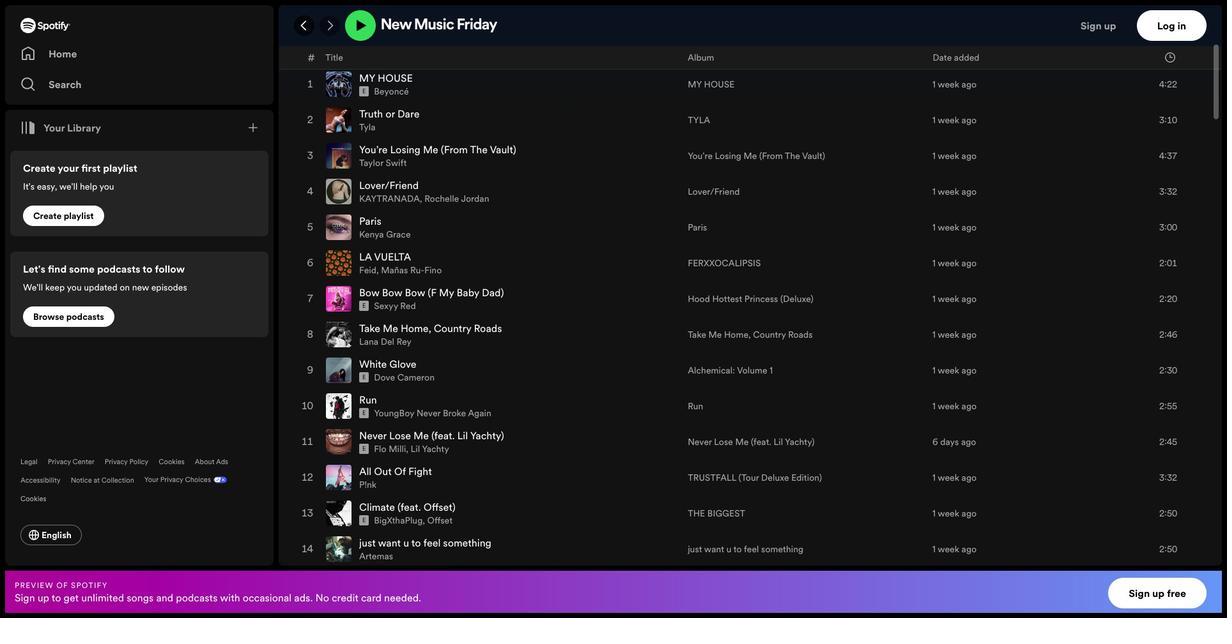 Task type: vqa. For each thing, say whether or not it's contained in the screenshot.


Task type: describe. For each thing, give the bounding box(es) containing it.
2:55
[[1159, 400, 1177, 413]]

del
[[381, 336, 394, 348]]

rochelle
[[424, 192, 459, 205]]

your library button
[[15, 115, 106, 141]]

bigxthaplug
[[374, 515, 423, 527]]

2:20
[[1159, 293, 1177, 306]]

artemas
[[359, 550, 393, 563]]

your for your library
[[43, 121, 65, 135]]

e inside run e
[[362, 410, 366, 417]]

needed.
[[384, 591, 421, 605]]

ago for all out of fight
[[962, 472, 977, 485]]

lose for never lose me (feat. lil yachty) e
[[389, 429, 411, 443]]

me for never lose me (feat. lil yachty) e
[[414, 429, 429, 443]]

run for run
[[688, 400, 703, 413]]

0 horizontal spatial my house link
[[359, 71, 413, 85]]

album
[[688, 51, 714, 64]]

privacy for privacy center
[[48, 458, 71, 467]]

1 for just want u to feel something
[[932, 543, 936, 556]]

princess
[[744, 293, 778, 306]]

never inside run 'cell'
[[416, 407, 441, 420]]

trustfall (tour deluxe edition)
[[688, 472, 822, 485]]

glove
[[389, 357, 416, 371]]

privacy for privacy policy
[[105, 458, 128, 467]]

youngboy
[[374, 407, 414, 420]]

mañas
[[381, 264, 408, 277]]

feel for just want u to feel something
[[744, 543, 759, 556]]

2 bow from the left
[[382, 286, 402, 300]]

edition)
[[791, 472, 822, 485]]

youngboy never broke again link
[[374, 407, 491, 420]]

top bar and user menu element
[[279, 5, 1222, 46]]

climate (feat. offset) link
[[359, 501, 455, 515]]

me for you're losing me (from the vault) taylor swift
[[423, 143, 438, 157]]

main element
[[5, 5, 274, 566]]

search link
[[20, 72, 258, 97]]

new music friday
[[381, 18, 497, 33]]

ago for just want u to feel something
[[962, 543, 977, 556]]

sign for sign up
[[1081, 19, 1102, 33]]

me for you're losing me (from the vault)
[[744, 150, 757, 162]]

notice at collection link
[[71, 476, 134, 486]]

explicit element for run
[[359, 409, 369, 419]]

all out of fight cell
[[326, 461, 678, 495]]

(feat. for never lose me (feat. lil yachty)
[[751, 436, 771, 449]]

# column header
[[308, 46, 315, 68]]

baby
[[457, 286, 479, 300]]

bow bow bow (f my baby dad) e
[[359, 286, 504, 310]]

cookies for cookies link to the top
[[159, 458, 185, 467]]

1 week ago for white glove
[[932, 364, 977, 377]]

never lose me (feat. lil yachty) e
[[359, 429, 504, 453]]

ago for never lose me (feat. lil yachty)
[[961, 436, 976, 449]]

(deluxe)
[[780, 293, 813, 306]]

ago for climate (feat. offset)
[[962, 508, 977, 520]]

create playlist
[[33, 210, 94, 222]]

just want u to feel something cell
[[326, 532, 678, 567]]

take me home, country roads lana del rey
[[359, 322, 502, 348]]

playlist inside create your first playlist it's easy, we'll help you
[[103, 161, 137, 175]]

podcasts inside "preview of spotify sign up to get unlimited songs and podcasts with occasional ads. no credit card needed."
[[176, 591, 218, 605]]

#
[[308, 50, 315, 64]]

ago for lover/friend
[[962, 185, 977, 198]]

sign up button
[[1075, 10, 1137, 41]]

3:00
[[1159, 221, 1177, 234]]

accessibility
[[20, 476, 60, 486]]

yachty) for never lose me (feat. lil yachty) e
[[470, 429, 504, 443]]

2:50 for just want u to feel something
[[1159, 543, 1177, 556]]

3:32 for rochelle
[[1159, 185, 1177, 198]]

we'll
[[59, 180, 78, 193]]

beyoncé link
[[374, 85, 409, 98]]

dare
[[398, 107, 419, 121]]

swift
[[386, 157, 407, 169]]

(feat. for never lose me (feat. lil yachty) e
[[431, 429, 455, 443]]

ago for my house
[[962, 78, 977, 91]]

1 for bow bow bow (f my baby dad)
[[932, 293, 936, 306]]

run for run e
[[359, 393, 377, 407]]

lover/friend link inside cell
[[359, 178, 419, 192]]

the
[[688, 508, 705, 520]]

create your first playlist it's easy, we'll help you
[[23, 161, 137, 193]]

0 horizontal spatial take me home, country roads link
[[359, 322, 502, 336]]

white glove link
[[359, 357, 416, 371]]

again
[[468, 407, 491, 420]]

sign inside "preview of spotify sign up to get unlimited songs and podcasts with occasional ads. no credit card needed."
[[15, 591, 35, 605]]

about ads link
[[195, 458, 228, 467]]

browse
[[33, 311, 64, 323]]

week for you're losing me (from the vault)
[[938, 150, 959, 162]]

sexyy red
[[374, 300, 416, 313]]

house for my house
[[704, 78, 735, 91]]

privacy center link
[[48, 458, 94, 467]]

home, for take me home, country roads
[[724, 329, 751, 341]]

something for just want u to feel something artemas
[[443, 536, 491, 550]]

1 week ago for climate (feat. offset)
[[932, 508, 977, 520]]

just for just want u to feel something
[[688, 543, 702, 556]]

spotify
[[71, 580, 108, 591]]

1 for lover/friend
[[932, 185, 936, 198]]

taylor swift link
[[359, 157, 407, 169]]

vuelta
[[374, 250, 411, 264]]

credit
[[332, 591, 358, 605]]

1 for la vuelta
[[932, 257, 936, 270]]

week for run
[[938, 400, 959, 413]]

6
[[932, 436, 938, 449]]

let's find some podcasts to follow we'll keep you updated on new episodes
[[23, 262, 187, 294]]

ago for run
[[962, 400, 977, 413]]

ago for truth or dare
[[962, 114, 977, 127]]

of
[[56, 580, 68, 591]]

my house cell
[[326, 67, 678, 102]]

1 bow from the left
[[359, 286, 379, 300]]

explicit element for climate (feat. offset)
[[359, 516, 369, 526]]

2:50 for climate (feat. offset)
[[1159, 508, 1177, 520]]

lose for never lose me (feat. lil yachty)
[[714, 436, 733, 449]]

4:37
[[1159, 150, 1177, 162]]

you're losing me (from the vault) link
[[359, 143, 516, 157]]

week for all out of fight
[[938, 472, 959, 485]]

your
[[58, 161, 79, 175]]

cameron
[[397, 371, 435, 384]]

about ads
[[195, 458, 228, 467]]

kenya
[[359, 228, 384, 241]]

no
[[315, 591, 329, 605]]

la vuelta cell
[[326, 246, 678, 281]]

alchemical:
[[688, 364, 735, 377]]

ago for you're losing me (from the vault)
[[962, 150, 977, 162]]

tyla link
[[688, 114, 710, 127]]

vault) for you're
[[490, 143, 516, 157]]

1 for paris
[[932, 221, 936, 234]]

my for my house
[[688, 78, 702, 91]]

create for your
[[23, 161, 55, 175]]

log in
[[1157, 19, 1186, 33]]

1 horizontal spatial just want u to feel something link
[[688, 543, 803, 556]]

just want u to feel something artemas
[[359, 536, 491, 563]]

week for climate (feat. offset)
[[938, 508, 959, 520]]

english button
[[20, 525, 82, 546]]

explicit element for white glove
[[359, 373, 369, 383]]

some
[[69, 262, 95, 276]]

occasional
[[243, 591, 292, 605]]

notice at collection
[[71, 476, 134, 486]]

country for take me home, country roads
[[753, 329, 786, 341]]

0 horizontal spatial lil
[[411, 443, 420, 456]]

paris for paris
[[688, 221, 707, 234]]

(from for you're
[[759, 150, 783, 162]]

red
[[400, 300, 416, 313]]

take for take me home, country roads
[[688, 329, 706, 341]]

go forward image
[[325, 20, 335, 31]]

e inside "my house e"
[[362, 88, 366, 95]]

u for just want u to feel something
[[726, 543, 731, 556]]

1 for take me home, country roads
[[932, 329, 936, 341]]

hottest
[[712, 293, 742, 306]]

me for never lose me (feat. lil yachty)
[[735, 436, 749, 449]]

policy
[[129, 458, 148, 467]]

playlist inside button
[[64, 210, 94, 222]]

my for my house e
[[359, 71, 375, 85]]

fino
[[424, 264, 442, 277]]

lover/friend kaytranada , rochelle jordan
[[359, 178, 489, 205]]

to down biggest
[[734, 543, 742, 556]]

deluxe
[[761, 472, 789, 485]]

flo
[[374, 443, 386, 456]]

english
[[42, 529, 71, 542]]

go back image
[[299, 20, 309, 31]]

run e
[[359, 393, 377, 417]]

1 week ago for truth or dare
[[932, 114, 977, 127]]

bow bow bow (f my baby dad) link
[[359, 286, 504, 300]]

first
[[81, 161, 101, 175]]

my house e
[[359, 71, 413, 95]]

white glove e
[[359, 357, 416, 382]]

bigxthaplug , offset
[[374, 515, 453, 527]]

rey
[[397, 336, 412, 348]]

offset link
[[427, 515, 453, 527]]

duration element
[[1165, 52, 1175, 62]]

me inside take me home, country roads lana del rey
[[383, 322, 398, 336]]

the for you're
[[470, 143, 488, 157]]

0 horizontal spatial never lose me (feat. lil yachty) link
[[359, 429, 504, 443]]

unlimited
[[81, 591, 124, 605]]

la vuelta feid , mañas ru-fino
[[359, 250, 442, 277]]

title
[[325, 51, 343, 64]]

home
[[49, 47, 77, 61]]

week for truth or dare
[[938, 114, 959, 127]]

, inside "never lose me (feat. lil yachty)" 'cell'
[[406, 443, 408, 456]]

(feat. inside climate (feat. offset) e
[[398, 501, 421, 515]]

(tour
[[739, 472, 759, 485]]

lil yachty link
[[411, 443, 449, 456]]

and
[[156, 591, 173, 605]]

ru-
[[410, 264, 424, 277]]

3:32 for fight
[[1159, 472, 1177, 485]]

e inside never lose me (feat. lil yachty) e
[[362, 446, 366, 453]]



Task type: locate. For each thing, give the bounding box(es) containing it.
take inside take me home, country roads lana del rey
[[359, 322, 380, 336]]

bow down feid "link"
[[359, 286, 379, 300]]

up left log
[[1104, 19, 1116, 33]]

me inside you're losing me (from the vault) taylor swift
[[423, 143, 438, 157]]

lil for never lose me (feat. lil yachty) e
[[457, 429, 468, 443]]

13 week from the top
[[938, 543, 959, 556]]

0 vertical spatial create
[[23, 161, 55, 175]]

1 vertical spatial create
[[33, 210, 62, 222]]

week for my house
[[938, 78, 959, 91]]

just want u to feel something link down biggest
[[688, 543, 803, 556]]

take
[[359, 322, 380, 336], [688, 329, 706, 341]]

rochelle jordan link
[[424, 192, 489, 205]]

house
[[378, 71, 413, 85], [704, 78, 735, 91]]

bow down mañas
[[382, 286, 402, 300]]

1 horizontal spatial losing
[[715, 150, 741, 162]]

dove cameron
[[374, 371, 435, 384]]

0 vertical spatial your
[[43, 121, 65, 135]]

run
[[359, 393, 377, 407], [688, 400, 703, 413]]

explicit element left youngboy
[[359, 409, 369, 419]]

up left of in the left bottom of the page
[[37, 591, 49, 605]]

explicit element inside my house cell
[[359, 86, 369, 97]]

home, for take me home, country roads lana del rey
[[401, 322, 431, 336]]

up inside "preview of spotify sign up to get unlimited songs and podcasts with occasional ads. no credit card needed."
[[37, 591, 49, 605]]

1 horizontal spatial my
[[688, 78, 702, 91]]

privacy policy link
[[105, 458, 148, 467]]

feid
[[359, 264, 376, 277]]

1 horizontal spatial yachty)
[[785, 436, 815, 449]]

privacy left center
[[48, 458, 71, 467]]

to inside let's find some podcasts to follow we'll keep you updated on new episodes
[[143, 262, 152, 276]]

explicit element
[[359, 86, 369, 97], [359, 301, 369, 311], [359, 373, 369, 383], [359, 409, 369, 419], [359, 444, 369, 455], [359, 516, 369, 526]]

0 horizontal spatial my
[[359, 71, 375, 85]]

the
[[470, 143, 488, 157], [785, 150, 800, 162]]

just down the
[[688, 543, 702, 556]]

your for your privacy choices
[[144, 475, 158, 485]]

1 week from the top
[[938, 78, 959, 91]]

run inside 'cell'
[[359, 393, 377, 407]]

week for la vuelta
[[938, 257, 959, 270]]

lose inside never lose me (feat. lil yachty) e
[[389, 429, 411, 443]]

0 horizontal spatial take
[[359, 322, 380, 336]]

3 e from the top
[[362, 374, 366, 382]]

2 explicit element from the top
[[359, 301, 369, 311]]

9 1 week ago from the top
[[932, 364, 977, 377]]

1 horizontal spatial you
[[99, 180, 114, 193]]

create inside button
[[33, 210, 62, 222]]

1 horizontal spatial never
[[416, 407, 441, 420]]

1 horizontal spatial u
[[726, 543, 731, 556]]

losing for you're
[[390, 143, 420, 157]]

explicit element down 'climate'
[[359, 516, 369, 526]]

cookies link down accessibility
[[20, 491, 57, 505]]

yachty) up edition)
[[785, 436, 815, 449]]

take for take me home, country roads lana del rey
[[359, 322, 380, 336]]

lover/friend link
[[359, 178, 419, 192], [688, 185, 740, 198]]

lover/friend inside lover/friend kaytranada , rochelle jordan
[[359, 178, 419, 192]]

never left milli
[[359, 429, 387, 443]]

lose up trustfall
[[714, 436, 733, 449]]

my down album
[[688, 78, 702, 91]]

cookies up your privacy choices
[[159, 458, 185, 467]]

la vuelta link
[[359, 250, 411, 264]]

10 1 week ago from the top
[[932, 400, 977, 413]]

5 week from the top
[[938, 221, 959, 234]]

1 week ago for take me home, country roads
[[932, 329, 977, 341]]

you're
[[359, 143, 388, 157]]

up left free
[[1152, 587, 1164, 601]]

2 vertical spatial podcasts
[[176, 591, 218, 605]]

2 e from the top
[[362, 302, 366, 310]]

you're losing me (from the vault) cell
[[326, 139, 678, 173]]

week for white glove
[[938, 364, 959, 377]]

broke
[[443, 407, 466, 420]]

5 explicit element from the top
[[359, 444, 369, 455]]

5 1 week ago from the top
[[932, 221, 977, 234]]

run down dove
[[359, 393, 377, 407]]

(feat. inside never lose me (feat. lil yachty) e
[[431, 429, 455, 443]]

0 horizontal spatial lover/friend
[[359, 178, 419, 192]]

1 horizontal spatial (from
[[759, 150, 783, 162]]

2 horizontal spatial privacy
[[160, 475, 183, 485]]

to down bigxthaplug , offset
[[411, 536, 421, 550]]

truth or dare tyla
[[359, 107, 419, 134]]

1 horizontal spatial lose
[[714, 436, 733, 449]]

out
[[374, 465, 392, 479]]

just want u to feel something link inside cell
[[359, 536, 491, 550]]

2 horizontal spatial sign
[[1129, 587, 1150, 601]]

6 week from the top
[[938, 257, 959, 270]]

bow bow bow (f my baby dad) cell
[[326, 282, 678, 316]]

e inside climate (feat. offset) e
[[362, 517, 366, 525]]

1 week ago for you're losing me (from the vault)
[[932, 150, 977, 162]]

lose down youngboy
[[389, 429, 411, 443]]

my house link down album
[[688, 78, 735, 91]]

2 horizontal spatial bow
[[405, 286, 425, 300]]

bow left (f
[[405, 286, 425, 300]]

ago for white glove
[[962, 364, 977, 377]]

1 horizontal spatial feel
[[744, 543, 759, 556]]

explicit element up the truth at left
[[359, 86, 369, 97]]

white glove cell
[[326, 354, 678, 388]]

explicit element inside white glove cell
[[359, 373, 369, 383]]

paris link down kaytranada
[[359, 214, 381, 228]]

your inside your privacy choices "button"
[[144, 475, 158, 485]]

1 horizontal spatial paris link
[[688, 221, 707, 234]]

your inside your library button
[[43, 121, 65, 135]]

tyla link
[[359, 121, 375, 134]]

1 horizontal spatial your
[[144, 475, 158, 485]]

ferxxocalipsis link
[[688, 257, 761, 270]]

just for just want u to feel something artemas
[[359, 536, 376, 550]]

the biggest
[[688, 508, 745, 520]]

with
[[220, 591, 240, 605]]

explicit element for never lose me (feat. lil yachty)
[[359, 444, 369, 455]]

0 horizontal spatial paris
[[359, 214, 381, 228]]

la
[[359, 250, 372, 264]]

1 week ago for paris
[[932, 221, 977, 234]]

lover/friend down the you're
[[688, 185, 740, 198]]

lover/friend down taylor swift link
[[359, 178, 419, 192]]

0 horizontal spatial the
[[470, 143, 488, 157]]

3:32 down 4:37
[[1159, 185, 1177, 198]]

1 week ago for just want u to feel something
[[932, 543, 977, 556]]

0 horizontal spatial privacy
[[48, 458, 71, 467]]

explicit element for bow bow bow (f my baby dad)
[[359, 301, 369, 311]]

losing inside you're losing me (from the vault) taylor swift
[[390, 143, 420, 157]]

1 horizontal spatial lover/friend link
[[688, 185, 740, 198]]

4 week from the top
[[938, 185, 959, 198]]

1 for truth or dare
[[932, 114, 936, 127]]

never lose me (feat. lil yachty) link up (tour
[[688, 436, 815, 449]]

, left rochelle
[[420, 192, 422, 205]]

0 horizontal spatial country
[[434, 322, 471, 336]]

7 1 week ago from the top
[[932, 293, 977, 306]]

bow
[[359, 286, 379, 300], [382, 286, 402, 300], [405, 286, 425, 300]]

1 horizontal spatial playlist
[[103, 161, 137, 175]]

up for sign up
[[1104, 19, 1116, 33]]

me down sexyy red
[[383, 322, 398, 336]]

something for just want u to feel something
[[761, 543, 803, 556]]

0 horizontal spatial losing
[[390, 143, 420, 157]]

sexyy
[[374, 300, 398, 313]]

, inside climate (feat. offset) cell
[[423, 515, 425, 527]]

never up trustfall
[[688, 436, 712, 449]]

2 1 week ago from the top
[[932, 114, 977, 127]]

paris cell
[[326, 210, 678, 245]]

ferxxocalipsis
[[688, 257, 761, 270]]

u for just want u to feel something artemas
[[403, 536, 409, 550]]

3 bow from the left
[[405, 286, 425, 300]]

up inside button
[[1104, 19, 1116, 33]]

10 week from the top
[[938, 400, 959, 413]]

1 horizontal spatial roads
[[788, 329, 813, 341]]

never lose me (feat. lil yachty) link down youngboy never broke again
[[359, 429, 504, 443]]

0 horizontal spatial (from
[[441, 143, 468, 157]]

, left mañas
[[376, 264, 379, 277]]

0 horizontal spatial something
[[443, 536, 491, 550]]

to
[[143, 262, 152, 276], [411, 536, 421, 550], [734, 543, 742, 556], [52, 591, 61, 605]]

, inside la vuelta feid , mañas ru-fino
[[376, 264, 379, 277]]

e inside white glove e
[[362, 374, 366, 382]]

1 e from the top
[[362, 88, 366, 95]]

p!nk
[[359, 479, 377, 492]]

cookies down accessibility
[[20, 495, 46, 504]]

1 horizontal spatial lover/friend
[[688, 185, 740, 198]]

1 vertical spatial 3:32
[[1159, 472, 1177, 485]]

take me home, country roads link down 'bow bow bow (f my baby dad) e'
[[359, 322, 502, 336]]

12 week from the top
[[938, 508, 959, 520]]

ago for bow bow bow (f my baby dad)
[[962, 293, 977, 306]]

something inside 'just want u to feel something artemas'
[[443, 536, 491, 550]]

roads down bow bow bow (f my baby dad) cell
[[474, 322, 502, 336]]

milli
[[389, 443, 406, 456]]

1 vertical spatial cookies link
[[20, 491, 57, 505]]

1 horizontal spatial run
[[688, 400, 703, 413]]

run link
[[359, 393, 377, 407], [688, 400, 703, 413]]

home, up alchemical: volume 1 at bottom right
[[724, 329, 751, 341]]

up inside button
[[1152, 587, 1164, 601]]

1 horizontal spatial bow
[[382, 286, 402, 300]]

your
[[43, 121, 65, 135], [144, 475, 158, 485]]

week for paris
[[938, 221, 959, 234]]

hood hottest princess (deluxe)
[[688, 293, 813, 306]]

2 week from the top
[[938, 114, 959, 127]]

country down my
[[434, 322, 471, 336]]

12 1 week ago from the top
[[932, 508, 977, 520]]

hood hottest princess (deluxe) link
[[688, 293, 813, 306]]

your left the library
[[43, 121, 65, 135]]

want for just want u to feel something
[[704, 543, 724, 556]]

you for first
[[99, 180, 114, 193]]

lover/friend link down taylor swift link
[[359, 178, 419, 192]]

all out of fight link
[[359, 465, 432, 479]]

0 horizontal spatial vault)
[[490, 143, 516, 157]]

grace
[[386, 228, 411, 241]]

1 for run
[[932, 400, 936, 413]]

e left flo
[[362, 446, 366, 453]]

sign for sign up free
[[1129, 587, 1150, 601]]

1 horizontal spatial cookies
[[159, 458, 185, 467]]

take down hood
[[688, 329, 706, 341]]

privacy inside "button"
[[160, 475, 183, 485]]

4 e from the top
[[362, 410, 366, 417]]

never for never lose me (feat. lil yachty) e
[[359, 429, 387, 443]]

run cell
[[326, 389, 678, 424]]

week for bow bow bow (f my baby dad)
[[938, 293, 959, 306]]

1 horizontal spatial something
[[761, 543, 803, 556]]

0 horizontal spatial yachty)
[[470, 429, 504, 443]]

lover/friend cell
[[326, 175, 678, 209]]

2 horizontal spatial up
[[1152, 587, 1164, 601]]

0 horizontal spatial roads
[[474, 322, 502, 336]]

1 vertical spatial cookies
[[20, 495, 46, 504]]

1 for all out of fight
[[932, 472, 936, 485]]

9 week from the top
[[938, 364, 959, 377]]

7 week from the top
[[938, 293, 959, 306]]

never inside never lose me (feat. lil yachty) e
[[359, 429, 387, 443]]

you inside create your first playlist it's easy, we'll help you
[[99, 180, 114, 193]]

home, down red
[[401, 322, 431, 336]]

ago for la vuelta
[[962, 257, 977, 270]]

truth or dare link
[[359, 107, 419, 121]]

explicit element inside "never lose me (feat. lil yachty)" 'cell'
[[359, 444, 369, 455]]

1 horizontal spatial country
[[753, 329, 786, 341]]

friday
[[457, 18, 497, 33]]

1 vertical spatial playlist
[[64, 210, 94, 222]]

# row
[[295, 46, 1206, 69]]

take me home, country roads link down hood hottest princess (deluxe) link
[[688, 329, 813, 341]]

0 vertical spatial you
[[99, 180, 114, 193]]

kaytranada
[[359, 192, 420, 205]]

2 horizontal spatial never
[[688, 436, 712, 449]]

1 explicit element from the top
[[359, 86, 369, 97]]

paris up ferxxocalipsis
[[688, 221, 707, 234]]

days
[[940, 436, 959, 449]]

e down "white"
[[362, 374, 366, 382]]

1 horizontal spatial privacy
[[105, 458, 128, 467]]

to inside 'just want u to feel something artemas'
[[411, 536, 421, 550]]

u down biggest
[[726, 543, 731, 556]]

1 vertical spatial you
[[67, 281, 82, 294]]

want inside 'just want u to feel something artemas'
[[378, 536, 401, 550]]

1 horizontal spatial just
[[688, 543, 702, 556]]

podcasts right the and
[[176, 591, 218, 605]]

explicit element for my house
[[359, 86, 369, 97]]

1 horizontal spatial take me home, country roads link
[[688, 329, 813, 341]]

country for take me home, country roads lana del rey
[[434, 322, 471, 336]]

just down 'climate'
[[359, 536, 376, 550]]

2 3:32 from the top
[[1159, 472, 1177, 485]]

climate (feat. offset) cell
[[326, 497, 678, 531]]

house up or
[[378, 71, 413, 85]]

0 vertical spatial podcasts
[[97, 262, 140, 276]]

5 e from the top
[[362, 446, 366, 453]]

paris inside paris kenya grace
[[359, 214, 381, 228]]

lil down the broke
[[457, 429, 468, 443]]

0 horizontal spatial just
[[359, 536, 376, 550]]

explicit element down "white"
[[359, 373, 369, 383]]

sign inside button
[[1129, 587, 1150, 601]]

week for take me home, country roads
[[938, 329, 959, 341]]

0 horizontal spatial up
[[37, 591, 49, 605]]

0 horizontal spatial playlist
[[64, 210, 94, 222]]

run link down dove
[[359, 393, 377, 407]]

you're losing me (from the vault)
[[688, 150, 825, 162]]

yachty) down again
[[470, 429, 504, 443]]

podcasts inside let's find some podcasts to follow we'll keep you updated on new episodes
[[97, 262, 140, 276]]

0 horizontal spatial lose
[[389, 429, 411, 443]]

preview
[[15, 580, 54, 591]]

house for my house e
[[378, 71, 413, 85]]

cookies link up your privacy choices
[[159, 458, 185, 467]]

roads for take me home, country roads lana del rey
[[474, 322, 502, 336]]

preview of spotify sign up to get unlimited songs and podcasts with occasional ads. no credit card needed.
[[15, 580, 421, 605]]

feel down offset link
[[423, 536, 441, 550]]

create
[[23, 161, 55, 175], [33, 210, 62, 222]]

follow
[[155, 262, 185, 276]]

explicit element left sexyy
[[359, 301, 369, 311]]

run down the alchemical: at the bottom of page
[[688, 400, 703, 413]]

podcasts
[[97, 262, 140, 276], [66, 311, 104, 323], [176, 591, 218, 605]]

lil up deluxe
[[774, 436, 783, 449]]

vault) for you're
[[802, 150, 825, 162]]

house inside "my house e"
[[378, 71, 413, 85]]

ads
[[216, 458, 228, 467]]

me right swift
[[423, 143, 438, 157]]

0 vertical spatial cookies
[[159, 458, 185, 467]]

1 horizontal spatial my house link
[[688, 78, 735, 91]]

easy,
[[37, 180, 57, 193]]

, left offset
[[423, 515, 425, 527]]

0 horizontal spatial sign
[[15, 591, 35, 605]]

, left lil yachty link
[[406, 443, 408, 456]]

your privacy choices button
[[144, 472, 211, 488]]

ago for paris
[[962, 221, 977, 234]]

11 week from the top
[[938, 472, 959, 485]]

0 horizontal spatial just want u to feel something link
[[359, 536, 491, 550]]

0 horizontal spatial never
[[359, 429, 387, 443]]

to up "new"
[[143, 262, 152, 276]]

take me home, country roads cell
[[326, 318, 678, 352]]

1 vertical spatial your
[[144, 475, 158, 485]]

podcasts up the on
[[97, 262, 140, 276]]

3 week from the top
[[938, 150, 959, 162]]

you inside let's find some podcasts to follow we'll keep you updated on new episodes
[[67, 281, 82, 294]]

to inside "preview of spotify sign up to get unlimited songs and podcasts with occasional ads. no credit card needed."
[[52, 591, 61, 605]]

paris link inside cell
[[359, 214, 381, 228]]

0 horizontal spatial run link
[[359, 393, 377, 407]]

home, inside take me home, country roads lana del rey
[[401, 322, 431, 336]]

vault) inside you're losing me (from the vault) taylor swift
[[490, 143, 516, 157]]

jordan
[[461, 192, 489, 205]]

new
[[381, 18, 412, 33]]

1 horizontal spatial paris
[[688, 221, 707, 234]]

my
[[359, 71, 375, 85], [688, 78, 702, 91]]

feel down biggest
[[744, 543, 759, 556]]

privacy left choices
[[160, 475, 183, 485]]

my house link
[[359, 71, 413, 85], [688, 78, 735, 91]]

2 horizontal spatial lil
[[774, 436, 783, 449]]

me up the alchemical: at the bottom of page
[[708, 329, 722, 341]]

browse podcasts
[[33, 311, 104, 323]]

sign inside button
[[1081, 19, 1102, 33]]

week for lover/friend
[[938, 185, 959, 198]]

legal link
[[20, 458, 38, 467]]

create down easy,
[[33, 210, 62, 222]]

never left the broke
[[416, 407, 441, 420]]

you right "keep"
[[67, 281, 82, 294]]

(from inside you're losing me (from the vault) taylor swift
[[441, 143, 468, 157]]

sign up free
[[1129, 587, 1186, 601]]

1 week ago for my house
[[932, 78, 977, 91]]

1 1 week ago from the top
[[932, 78, 977, 91]]

lil for never lose me (feat. lil yachty)
[[774, 436, 783, 449]]

1 horizontal spatial vault)
[[802, 150, 825, 162]]

duration image
[[1165, 52, 1175, 62]]

1 horizontal spatial cookies link
[[159, 458, 185, 467]]

choices
[[185, 475, 211, 485]]

0 vertical spatial 3:32
[[1159, 185, 1177, 198]]

0 horizontal spatial home,
[[401, 322, 431, 336]]

yachty) for never lose me (feat. lil yachty)
[[785, 436, 815, 449]]

added
[[954, 51, 979, 64]]

1 week ago for all out of fight
[[932, 472, 977, 485]]

create up easy,
[[23, 161, 55, 175]]

6 1 week ago from the top
[[932, 257, 977, 270]]

0 horizontal spatial house
[[378, 71, 413, 85]]

u down bigxthaplug , offset
[[403, 536, 409, 550]]

explicit element left flo
[[359, 444, 369, 455]]

explicit element inside bow bow bow (f my baby dad) cell
[[359, 301, 369, 311]]

13 1 week ago from the top
[[932, 543, 977, 556]]

week for just want u to feel something
[[938, 543, 959, 556]]

ago for take me home, country roads
[[962, 329, 977, 341]]

we'll
[[23, 281, 43, 294]]

accessibility link
[[20, 476, 60, 486]]

kaytranada link
[[359, 192, 420, 205]]

songs
[[127, 591, 154, 605]]

never for never lose me (feat. lil yachty)
[[688, 436, 712, 449]]

losing right the you're
[[715, 150, 741, 162]]

11 1 week ago from the top
[[932, 472, 977, 485]]

2 2:50 from the top
[[1159, 543, 1177, 556]]

1 horizontal spatial home,
[[724, 329, 751, 341]]

just inside 'just want u to feel something artemas'
[[359, 536, 376, 550]]

me inside never lose me (feat. lil yachty) e
[[414, 429, 429, 443]]

in
[[1177, 19, 1186, 33]]

spotify image
[[20, 18, 70, 33]]

1 3:32 from the top
[[1159, 185, 1177, 198]]

me up (tour
[[735, 436, 749, 449]]

just want u to feel something
[[688, 543, 803, 556]]

my up the truth at left
[[359, 71, 375, 85]]

playlist right first
[[103, 161, 137, 175]]

me down youngboy never broke again
[[414, 429, 429, 443]]

paris link up ferxxocalipsis
[[688, 221, 707, 234]]

create for playlist
[[33, 210, 62, 222]]

want down bigxthaplug link
[[378, 536, 401, 550]]

6 explicit element from the top
[[359, 516, 369, 526]]

1 horizontal spatial the
[[785, 150, 800, 162]]

country inside take me home, country roads lana del rey
[[434, 322, 471, 336]]

1 week ago for bow bow bow (f my baby dad)
[[932, 293, 977, 306]]

3:32 down 2:45
[[1159, 472, 1177, 485]]

house down album
[[704, 78, 735, 91]]

paris down kaytranada
[[359, 214, 381, 228]]

explicit element inside climate (feat. offset) cell
[[359, 516, 369, 526]]

6 e from the top
[[362, 517, 366, 525]]

never lose me (feat. lil yachty) cell
[[326, 425, 678, 460]]

yachty) inside never lose me (feat. lil yachty) e
[[470, 429, 504, 443]]

want for just want u to feel something artemas
[[378, 536, 401, 550]]

feel inside 'just want u to feel something artemas'
[[423, 536, 441, 550]]

1 vertical spatial 2:50
[[1159, 543, 1177, 556]]

1 week ago for lover/friend
[[932, 185, 977, 198]]

browse podcasts link
[[23, 307, 114, 327]]

1 2:50 from the top
[[1159, 508, 1177, 520]]

1 horizontal spatial house
[[704, 78, 735, 91]]

new music friday grid
[[279, 32, 1221, 619]]

episodes
[[151, 281, 187, 294]]

all out of fight p!nk
[[359, 465, 432, 492]]

3 1 week ago from the top
[[932, 150, 977, 162]]

run link down the alchemical: at the bottom of page
[[688, 400, 703, 413]]

the inside you're losing me (from the vault) taylor swift
[[470, 143, 488, 157]]

losing for you're
[[715, 150, 741, 162]]

0 horizontal spatial cookies
[[20, 495, 46, 504]]

my house link up truth or dare link
[[359, 71, 413, 85]]

1 horizontal spatial lil
[[457, 429, 468, 443]]

1 horizontal spatial run link
[[688, 400, 703, 413]]

3:32
[[1159, 185, 1177, 198], [1159, 472, 1177, 485]]

feel
[[423, 536, 441, 550], [744, 543, 759, 556]]

1 horizontal spatial up
[[1104, 19, 1116, 33]]

0 horizontal spatial run
[[359, 393, 377, 407]]

roads inside take me home, country roads lana del rey
[[474, 322, 502, 336]]

country down princess
[[753, 329, 786, 341]]

notice
[[71, 476, 92, 486]]

offset
[[427, 515, 453, 527]]

lover/friend for lover/friend
[[688, 185, 740, 198]]

u inside 'just want u to feel something artemas'
[[403, 536, 409, 550]]

podcasts down updated
[[66, 311, 104, 323]]

8 week from the top
[[938, 329, 959, 341]]

1 horizontal spatial take
[[688, 329, 706, 341]]

1 vertical spatial podcasts
[[66, 311, 104, 323]]

0 horizontal spatial (feat.
[[398, 501, 421, 515]]

youngboy never broke again
[[374, 407, 491, 420]]

something
[[443, 536, 491, 550], [761, 543, 803, 556]]

cookies for bottommost cookies link
[[20, 495, 46, 504]]

search
[[49, 77, 82, 91]]

up for sign up free
[[1152, 587, 1164, 601]]

your down 'policy' in the left bottom of the page
[[144, 475, 158, 485]]

e up the truth at left
[[362, 88, 366, 95]]

8 1 week ago from the top
[[932, 329, 977, 341]]

0 horizontal spatial your
[[43, 121, 65, 135]]

playlist down the help
[[64, 210, 94, 222]]

2 horizontal spatial (feat.
[[751, 436, 771, 449]]

collection
[[101, 476, 134, 486]]

0 vertical spatial cookies link
[[159, 458, 185, 467]]

4 1 week ago from the top
[[932, 185, 977, 198]]

truth or dare cell
[[326, 103, 678, 138]]

1 horizontal spatial never lose me (feat. lil yachty) link
[[688, 436, 815, 449]]

roads down (deluxe)
[[788, 329, 813, 341]]

tyla
[[688, 114, 710, 127]]

0 vertical spatial 2:50
[[1159, 508, 1177, 520]]

0 horizontal spatial want
[[378, 536, 401, 550]]

1 week ago
[[932, 78, 977, 91], [932, 114, 977, 127], [932, 150, 977, 162], [932, 185, 977, 198], [932, 221, 977, 234], [932, 257, 977, 270], [932, 293, 977, 306], [932, 329, 977, 341], [932, 364, 977, 377], [932, 400, 977, 413], [932, 472, 977, 485], [932, 508, 977, 520], [932, 543, 977, 556]]

just want u to feel something link down bigxthaplug , offset
[[359, 536, 491, 550]]

e inside 'bow bow bow (f my baby dad) e'
[[362, 302, 366, 310]]

1 horizontal spatial want
[[704, 543, 724, 556]]

legal
[[20, 458, 38, 467]]

lover/friend for lover/friend kaytranada , rochelle jordan
[[359, 178, 419, 192]]

0 horizontal spatial feel
[[423, 536, 441, 550]]

4 explicit element from the top
[[359, 409, 369, 419]]

1 week ago for run
[[932, 400, 977, 413]]

(from for you're
[[441, 143, 468, 157]]

1 for you're losing me (from the vault)
[[932, 150, 936, 162]]

, inside lover/friend kaytranada , rochelle jordan
[[420, 192, 422, 205]]

0 horizontal spatial bow
[[359, 286, 379, 300]]

mañas ru-fino link
[[381, 264, 442, 277]]

of
[[394, 465, 406, 479]]

privacy up collection
[[105, 458, 128, 467]]

create inside create your first playlist it's easy, we'll help you
[[23, 161, 55, 175]]

lil inside never lose me (feat. lil yachty) e
[[457, 429, 468, 443]]

losing
[[390, 143, 420, 157], [715, 150, 741, 162]]

0 horizontal spatial paris link
[[359, 214, 381, 228]]

0 vertical spatial playlist
[[103, 161, 137, 175]]

1 horizontal spatial (feat.
[[431, 429, 455, 443]]

keep
[[45, 281, 65, 294]]

california consumer privacy act (ccpa) opt-out icon image
[[211, 472, 227, 491]]

me
[[423, 143, 438, 157], [744, 150, 757, 162], [383, 322, 398, 336], [708, 329, 722, 341], [414, 429, 429, 443], [735, 436, 749, 449]]

1 week ago for la vuelta
[[932, 257, 977, 270]]

0 horizontal spatial cookies link
[[20, 491, 57, 505]]

1 horizontal spatial sign
[[1081, 19, 1102, 33]]

my inside "my house e"
[[359, 71, 375, 85]]

3 explicit element from the top
[[359, 373, 369, 383]]

1 for my house
[[932, 78, 936, 91]]

1 for white glove
[[932, 364, 936, 377]]

e left youngboy
[[362, 410, 366, 417]]

to left get
[[52, 591, 61, 605]]

losing right you're
[[390, 143, 420, 157]]

free
[[1167, 587, 1186, 601]]

explicit element inside run 'cell'
[[359, 409, 369, 419]]

dove
[[374, 371, 395, 384]]

4:22 cell
[[1118, 67, 1195, 102]]

week
[[938, 78, 959, 91], [938, 114, 959, 127], [938, 150, 959, 162], [938, 185, 959, 198], [938, 221, 959, 234], [938, 257, 959, 270], [938, 293, 959, 306], [938, 329, 959, 341], [938, 364, 959, 377], [938, 400, 959, 413], [938, 472, 959, 485], [938, 508, 959, 520], [938, 543, 959, 556]]

want down the biggest link
[[704, 543, 724, 556]]

you right the help
[[99, 180, 114, 193]]

lil right milli
[[411, 443, 420, 456]]

2:50
[[1159, 508, 1177, 520], [1159, 543, 1177, 556]]

paris
[[359, 214, 381, 228], [688, 221, 707, 234]]

e down 'climate'
[[362, 517, 366, 525]]



